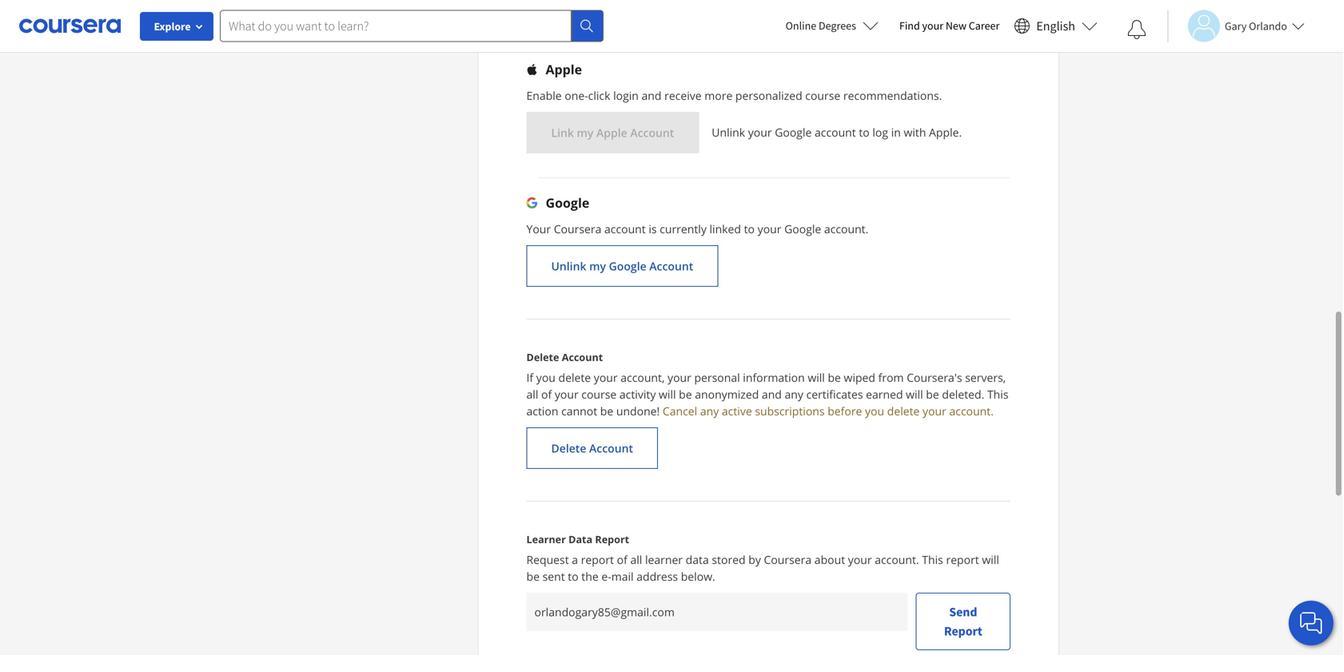 Task type: vqa. For each thing, say whether or not it's contained in the screenshot.
the 'Unlink' for Unlink your Google account to log in with Apple.
yes



Task type: describe. For each thing, give the bounding box(es) containing it.
send report
[[945, 605, 983, 640]]

0 vertical spatial delete
[[527, 351, 560, 364]]

google right google image
[[546, 194, 590, 212]]

find your new career link
[[892, 16, 1008, 36]]

linked
[[710, 222, 741, 237]]

your left account,
[[594, 370, 618, 386]]

1 report from the left
[[581, 553, 614, 568]]

0 vertical spatial and
[[642, 88, 662, 103]]

receive
[[665, 88, 702, 103]]

unlink my google account
[[552, 259, 694, 274]]

the
[[582, 570, 599, 585]]

career
[[969, 18, 1000, 33]]

one-
[[565, 88, 588, 103]]

online degrees button
[[773, 8, 892, 43]]

be up the certificates
[[828, 370, 841, 386]]

0 vertical spatial to
[[859, 125, 870, 140]]

in
[[892, 125, 901, 140]]

if you delete your account, your personal information will be wiped from coursera's servers, all of your course activity will be anonymized and any certificates earned will be deleted.               this action cannot be undone!
[[527, 370, 1009, 419]]

online
[[786, 18, 817, 33]]

your up cancel
[[668, 370, 692, 386]]

new
[[946, 18, 967, 33]]

data
[[569, 533, 593, 547]]

delete account button
[[527, 428, 658, 470]]

account,
[[621, 370, 665, 386]]

0 horizontal spatial apple
[[546, 61, 582, 78]]

your down the personalized
[[749, 125, 772, 140]]

be down coursera's
[[927, 387, 940, 402]]

below.
[[681, 570, 716, 585]]

unlink for unlink my google account
[[552, 259, 587, 274]]

active
[[722, 404, 752, 419]]

more
[[705, 88, 733, 103]]

coursera image
[[19, 13, 121, 39]]

undone!
[[617, 404, 660, 419]]

0 vertical spatial account
[[815, 125, 856, 140]]

sent
[[543, 570, 565, 585]]

1 vertical spatial delete
[[888, 404, 920, 419]]

gary orlando
[[1225, 19, 1288, 33]]

you inside the if you delete your account, your personal information will be wiped from coursera's servers, all of your course activity will be anonymized and any certificates earned will be deleted.               this action cannot be undone!
[[537, 370, 556, 386]]

course inside the if you delete your account, your personal information will be wiped from coursera's servers, all of your course activity will be anonymized and any certificates earned will be deleted.               this action cannot be undone!
[[582, 387, 617, 402]]

all inside the if you delete your account, your personal information will be wiped from coursera's servers, all of your course activity will be anonymized and any certificates earned will be deleted.               this action cannot be undone!
[[527, 387, 539, 402]]

account down currently
[[650, 259, 694, 274]]

your coursera account is currently linked to your google account.
[[527, 222, 869, 237]]

coursera's
[[907, 370, 963, 386]]

account up cannot
[[562, 351, 603, 364]]

all inside learner data report request a report of all learner data stored by coursera about your account. this report will be sent to the e-mail address below.
[[631, 553, 643, 568]]

delete account inside button
[[552, 441, 633, 456]]

chat with us image
[[1299, 611, 1325, 637]]

unlink your google account to log in with apple.
[[712, 125, 962, 140]]

account down undone!
[[590, 441, 633, 456]]

explore
[[154, 19, 191, 34]]

request
[[527, 553, 569, 568]]

cancel any active subscriptions before you delete your account.
[[663, 404, 994, 419]]

before
[[828, 404, 863, 419]]

account down login
[[631, 125, 675, 140]]

1 horizontal spatial course
[[806, 88, 841, 103]]

delete inside button
[[552, 441, 587, 456]]

find your new career
[[900, 18, 1000, 33]]

be up cancel
[[679, 387, 692, 402]]

of inside the if you delete your account, your personal information will be wiped from coursera's servers, all of your course activity will be anonymized and any certificates earned will be deleted.               this action cannot be undone!
[[542, 387, 552, 402]]

personal
[[695, 370, 740, 386]]

action
[[527, 404, 559, 419]]

learner
[[645, 553, 683, 568]]

What do you want to learn? text field
[[220, 10, 572, 42]]

my for google
[[590, 259, 606, 274]]

data
[[686, 553, 709, 568]]

your up cannot
[[555, 387, 579, 402]]

subscriptions
[[755, 404, 825, 419]]

0 horizontal spatial coursera
[[554, 222, 602, 237]]

click
[[588, 88, 611, 103]]

your
[[527, 222, 551, 237]]

google right linked
[[785, 222, 822, 237]]

login
[[614, 88, 639, 103]]

address
[[637, 570, 678, 585]]

personalized
[[736, 88, 803, 103]]

servers,
[[966, 370, 1006, 386]]

google inside button
[[609, 259, 647, 274]]

earned
[[866, 387, 904, 402]]

from
[[879, 370, 904, 386]]

1 vertical spatial account
[[605, 222, 646, 237]]

deleted.
[[943, 387, 985, 402]]

this inside the if you delete your account, your personal information will be wiped from coursera's servers, all of your course activity will be anonymized and any certificates earned will be deleted.               this action cannot be undone!
[[988, 387, 1009, 402]]

mail
[[612, 570, 634, 585]]

will up cancel
[[659, 387, 676, 402]]

information
[[743, 370, 805, 386]]

about
[[815, 553, 846, 568]]

link my apple account button
[[527, 112, 699, 154]]

e-
[[602, 570, 612, 585]]

0 vertical spatial account.
[[825, 222, 869, 237]]



Task type: locate. For each thing, give the bounding box(es) containing it.
0 vertical spatial delete
[[559, 370, 591, 386]]

enable
[[527, 88, 562, 103]]

and
[[642, 88, 662, 103], [762, 387, 782, 402]]

1 vertical spatial you
[[866, 404, 885, 419]]

coursera inside learner data report request a report of all learner data stored by coursera about your account. this report will be sent to the e-mail address below.
[[764, 553, 812, 568]]

orlando
[[1250, 19, 1288, 33]]

0 horizontal spatial this
[[923, 553, 944, 568]]

0 vertical spatial apple
[[546, 61, 582, 78]]

will
[[808, 370, 825, 386], [659, 387, 676, 402], [906, 387, 924, 402], [983, 553, 1000, 568]]

0 vertical spatial delete account
[[527, 351, 603, 364]]

report
[[595, 533, 630, 547], [945, 624, 983, 640]]

will down coursera's
[[906, 387, 924, 402]]

course up the unlink your google account to log in with apple.
[[806, 88, 841, 103]]

any
[[785, 387, 804, 402], [701, 404, 719, 419]]

2 report from the left
[[947, 553, 980, 568]]

this inside learner data report request a report of all learner data stored by coursera about your account. this report will be sent to the e-mail address below.
[[923, 553, 944, 568]]

1 vertical spatial delete account
[[552, 441, 633, 456]]

2 horizontal spatial account.
[[950, 404, 994, 419]]

of
[[542, 387, 552, 402], [617, 553, 628, 568]]

to right linked
[[744, 222, 755, 237]]

to left log
[[859, 125, 870, 140]]

1 vertical spatial all
[[631, 553, 643, 568]]

None search field
[[220, 10, 604, 42]]

unlink my google account button
[[527, 246, 719, 287]]

1 vertical spatial any
[[701, 404, 719, 419]]

by
[[749, 553, 761, 568]]

account
[[815, 125, 856, 140], [605, 222, 646, 237]]

report
[[581, 553, 614, 568], [947, 553, 980, 568]]

you
[[537, 370, 556, 386], [866, 404, 885, 419]]

apple image
[[527, 64, 538, 75]]

report down send at the bottom of the page
[[945, 624, 983, 640]]

any inside the if you delete your account, your personal information will be wiped from coursera's servers, all of your course activity will be anonymized and any certificates earned will be deleted.               this action cannot be undone!
[[785, 387, 804, 402]]

0 vertical spatial my
[[577, 125, 594, 140]]

be
[[828, 370, 841, 386], [679, 387, 692, 402], [927, 387, 940, 402], [601, 404, 614, 419], [527, 570, 540, 585]]

apple inside button
[[597, 125, 628, 140]]

0 horizontal spatial to
[[568, 570, 579, 585]]

your down the deleted.
[[923, 404, 947, 419]]

a
[[572, 553, 578, 568]]

orlandogary85@gmail.com
[[535, 605, 675, 620]]

1 horizontal spatial and
[[762, 387, 782, 402]]

1 horizontal spatial account
[[815, 125, 856, 140]]

1 horizontal spatial you
[[866, 404, 885, 419]]

report inside button
[[945, 624, 983, 640]]

1 vertical spatial this
[[923, 553, 944, 568]]

activity
[[620, 387, 656, 402]]

1 vertical spatial course
[[582, 387, 617, 402]]

your
[[923, 18, 944, 33], [749, 125, 772, 140], [758, 222, 782, 237], [594, 370, 618, 386], [668, 370, 692, 386], [555, 387, 579, 402], [923, 404, 947, 419], [849, 553, 872, 568]]

unlink for unlink your google account to log in with apple.
[[712, 125, 746, 140]]

with
[[904, 125, 927, 140]]

cancel
[[663, 404, 698, 419]]

link
[[552, 125, 574, 140]]

all
[[527, 387, 539, 402], [631, 553, 643, 568]]

1 horizontal spatial of
[[617, 553, 628, 568]]

1 horizontal spatial this
[[988, 387, 1009, 402]]

your right about
[[849, 553, 872, 568]]

any up subscriptions
[[785, 387, 804, 402]]

2 vertical spatial account.
[[875, 553, 920, 568]]

your inside learner data report request a report of all learner data stored by coursera about your account. this report will be sent to the e-mail address below.
[[849, 553, 872, 568]]

1 horizontal spatial account.
[[875, 553, 920, 568]]

1 vertical spatial delete
[[552, 441, 587, 456]]

if
[[527, 370, 534, 386]]

be inside learner data report request a report of all learner data stored by coursera about your account. this report will be sent to the e-mail address below.
[[527, 570, 540, 585]]

0 horizontal spatial delete
[[559, 370, 591, 386]]

0 horizontal spatial unlink
[[552, 259, 587, 274]]

0 vertical spatial coursera
[[554, 222, 602, 237]]

certificates
[[807, 387, 863, 402]]

all up mail
[[631, 553, 643, 568]]

my for apple
[[577, 125, 594, 140]]

1 horizontal spatial coursera
[[764, 553, 812, 568]]

1 horizontal spatial all
[[631, 553, 643, 568]]

0 vertical spatial all
[[527, 387, 539, 402]]

1 vertical spatial my
[[590, 259, 606, 274]]

any down anonymized
[[701, 404, 719, 419]]

1 vertical spatial account.
[[950, 404, 994, 419]]

explore button
[[140, 12, 214, 41]]

1 vertical spatial and
[[762, 387, 782, 402]]

you down earned
[[866, 404, 885, 419]]

0 horizontal spatial report
[[581, 553, 614, 568]]

0 horizontal spatial of
[[542, 387, 552, 402]]

1 vertical spatial of
[[617, 553, 628, 568]]

0 horizontal spatial course
[[582, 387, 617, 402]]

to inside learner data report request a report of all learner data stored by coursera about your account. this report will be sent to the e-mail address below.
[[568, 570, 579, 585]]

of inside learner data report request a report of all learner data stored by coursera about your account. this report will be sent to the e-mail address below.
[[617, 553, 628, 568]]

english button
[[1008, 0, 1105, 52]]

0 vertical spatial of
[[542, 387, 552, 402]]

be left sent
[[527, 570, 540, 585]]

all down if
[[527, 387, 539, 402]]

your right linked
[[758, 222, 782, 237]]

account.
[[825, 222, 869, 237], [950, 404, 994, 419], [875, 553, 920, 568]]

delete down cannot
[[552, 441, 587, 456]]

english
[[1037, 18, 1076, 34]]

0 horizontal spatial report
[[595, 533, 630, 547]]

be right cannot
[[601, 404, 614, 419]]

coursera right your
[[554, 222, 602, 237]]

0 horizontal spatial account
[[605, 222, 646, 237]]

1 vertical spatial to
[[744, 222, 755, 237]]

google image
[[527, 198, 538, 209]]

is
[[649, 222, 657, 237]]

and inside the if you delete your account, your personal information will be wiped from coursera's servers, all of your course activity will be anonymized and any certificates earned will be deleted.               this action cannot be undone!
[[762, 387, 782, 402]]

my
[[577, 125, 594, 140], [590, 259, 606, 274]]

0 vertical spatial you
[[537, 370, 556, 386]]

delete account up if
[[527, 351, 603, 364]]

will up the certificates
[[808, 370, 825, 386]]

coursera right by at the right of page
[[764, 553, 812, 568]]

currently
[[660, 222, 707, 237]]

apple.
[[930, 125, 962, 140]]

your right find at the top right of the page
[[923, 18, 944, 33]]

of up action
[[542, 387, 552, 402]]

apple down click
[[597, 125, 628, 140]]

report up the the
[[581, 553, 614, 568]]

anonymized
[[695, 387, 759, 402]]

delete
[[527, 351, 560, 364], [552, 441, 587, 456]]

course up cannot
[[582, 387, 617, 402]]

recommendations.
[[844, 88, 943, 103]]

account left log
[[815, 125, 856, 140]]

delete account
[[527, 351, 603, 364], [552, 441, 633, 456]]

account left is
[[605, 222, 646, 237]]

0 vertical spatial unlink
[[712, 125, 746, 140]]

1 horizontal spatial report
[[947, 553, 980, 568]]

delete
[[559, 370, 591, 386], [888, 404, 920, 419]]

delete up if
[[527, 351, 560, 364]]

wiped
[[844, 370, 876, 386]]

1 horizontal spatial apple
[[597, 125, 628, 140]]

1 horizontal spatial to
[[744, 222, 755, 237]]

will up send report
[[983, 553, 1000, 568]]

delete account down cannot
[[552, 441, 633, 456]]

account. inside learner data report request a report of all learner data stored by coursera about your account. this report will be sent to the e-mail address below.
[[875, 553, 920, 568]]

0 horizontal spatial account.
[[825, 222, 869, 237]]

and right login
[[642, 88, 662, 103]]

degrees
[[819, 18, 857, 33]]

apple
[[546, 61, 582, 78], [597, 125, 628, 140]]

you right if
[[537, 370, 556, 386]]

report right data
[[595, 533, 630, 547]]

enable one-click login and receive more personalized course recommendations.
[[527, 88, 943, 103]]

send
[[950, 605, 978, 621]]

delete inside the if you delete your account, your personal information will be wiped from coursera's servers, all of your course activity will be anonymized and any certificates earned will be deleted.               this action cannot be undone!
[[559, 370, 591, 386]]

to left the the
[[568, 570, 579, 585]]

1 horizontal spatial any
[[785, 387, 804, 402]]

unlink inside unlink my google account button
[[552, 259, 587, 274]]

report inside learner data report request a report of all learner data stored by coursera about your account. this report will be sent to the e-mail address below.
[[595, 533, 630, 547]]

0 vertical spatial this
[[988, 387, 1009, 402]]

1 vertical spatial coursera
[[764, 553, 812, 568]]

link my apple account
[[552, 125, 675, 140]]

stored
[[712, 553, 746, 568]]

report up send at the bottom of the page
[[947, 553, 980, 568]]

of up mail
[[617, 553, 628, 568]]

will inside learner data report request a report of all learner data stored by coursera about your account. this report will be sent to the e-mail address below.
[[983, 553, 1000, 568]]

course
[[806, 88, 841, 103], [582, 387, 617, 402]]

delete down earned
[[888, 404, 920, 419]]

0 horizontal spatial all
[[527, 387, 539, 402]]

1 horizontal spatial unlink
[[712, 125, 746, 140]]

show notifications image
[[1128, 20, 1147, 39]]

0 horizontal spatial you
[[537, 370, 556, 386]]

log
[[873, 125, 889, 140]]

0 horizontal spatial and
[[642, 88, 662, 103]]

0 vertical spatial any
[[785, 387, 804, 402]]

1 vertical spatial report
[[945, 624, 983, 640]]

2 vertical spatial to
[[568, 570, 579, 585]]

this up 'send report' button
[[923, 553, 944, 568]]

gary orlando button
[[1168, 10, 1305, 42]]

0 vertical spatial course
[[806, 88, 841, 103]]

learner data report request a report of all learner data stored by coursera about your account. this report will be sent to the e-mail address below.
[[527, 533, 1000, 585]]

delete up cannot
[[559, 370, 591, 386]]

1 horizontal spatial delete
[[888, 404, 920, 419]]

google
[[775, 125, 812, 140], [546, 194, 590, 212], [785, 222, 822, 237], [609, 259, 647, 274]]

1 vertical spatial unlink
[[552, 259, 587, 274]]

google down the your coursera account is currently linked to your google account.
[[609, 259, 647, 274]]

cannot
[[562, 404, 598, 419]]

send report button
[[916, 594, 1011, 651]]

google down the personalized
[[775, 125, 812, 140]]

learner
[[527, 533, 566, 547]]

find
[[900, 18, 920, 33]]

and down information
[[762, 387, 782, 402]]

gary
[[1225, 19, 1247, 33]]

1 horizontal spatial report
[[945, 624, 983, 640]]

this down servers,
[[988, 387, 1009, 402]]

this
[[988, 387, 1009, 402], [923, 553, 944, 568]]

2 horizontal spatial to
[[859, 125, 870, 140]]

0 horizontal spatial any
[[701, 404, 719, 419]]

1 vertical spatial apple
[[597, 125, 628, 140]]

0 vertical spatial report
[[595, 533, 630, 547]]

apple up one- at the left top of the page
[[546, 61, 582, 78]]

online degrees
[[786, 18, 857, 33]]



